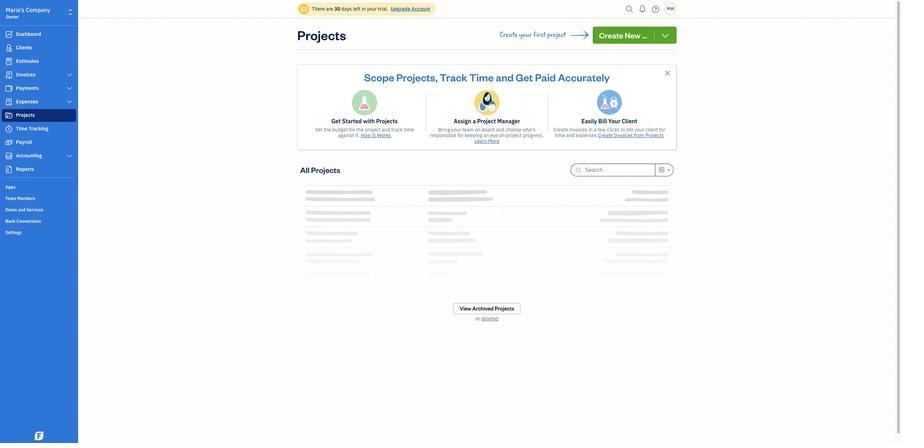 Task type: vqa. For each thing, say whether or not it's contained in the screenshot.
Team at the top left of the page
yes



Task type: locate. For each thing, give the bounding box(es) containing it.
1 vertical spatial in
[[589, 127, 593, 133]]

items and services
[[5, 207, 43, 213]]

chevron large down image for payments
[[66, 86, 73, 91]]

who's
[[523, 127, 536, 133]]

bank connections link
[[2, 216, 76, 226]]

1 chevron large down image from the top
[[66, 86, 73, 91]]

in
[[362, 6, 366, 12], [589, 127, 593, 133]]

Search text field
[[586, 164, 655, 176]]

on
[[475, 127, 481, 133], [500, 132, 505, 139]]

settings link
[[2, 227, 76, 238]]

projects up 'deleted'
[[495, 305, 515, 312]]

search image
[[624, 4, 636, 14]]

0 horizontal spatial on
[[475, 127, 481, 133]]

it.
[[356, 132, 360, 139]]

project right first
[[548, 31, 566, 39]]

the
[[324, 127, 331, 133], [357, 127, 364, 133]]

for left it. on the top of the page
[[349, 127, 356, 133]]

for inside assign a project manager bring your team on board and choose who's responsible for keeping an eye on project progress. learn more
[[458, 132, 464, 139]]

from
[[634, 132, 645, 139]]

1 vertical spatial get
[[332, 118, 341, 125]]

chevron large down image for accounting
[[66, 153, 73, 159]]

chevron large down image inside invoices link
[[66, 72, 73, 78]]

your right bill
[[635, 127, 645, 133]]

1 vertical spatial a
[[594, 127, 597, 133]]

and left track
[[382, 127, 390, 133]]

0 vertical spatial chevron large down image
[[66, 86, 73, 91]]

all
[[300, 165, 310, 175]]

the down get started with projects
[[357, 127, 364, 133]]

and left expenses
[[567, 132, 575, 139]]

2 horizontal spatial for
[[660, 127, 666, 133]]

chevron large down image for expenses
[[66, 99, 73, 105]]

create inside dropdown button
[[600, 30, 624, 40]]

projects down the expenses
[[16, 112, 35, 118]]

invoices inside main element
[[16, 71, 36, 78]]

easily bill your client
[[582, 118, 638, 125]]

calendar image
[[659, 165, 665, 174]]

connections
[[16, 219, 41, 224]]

paid
[[535, 70, 556, 84]]

in right the left
[[362, 6, 366, 12]]

project inside assign a project manager bring your team on board and choose who's responsible for keeping an eye on project progress. learn more
[[506, 132, 522, 139]]

chevron large down image up projects link
[[66, 99, 73, 105]]

chevron large down image up the expenses link
[[66, 86, 73, 91]]

create left first
[[500, 31, 518, 39]]

chevron large down image
[[66, 72, 73, 78], [66, 153, 73, 159]]

client image
[[5, 44, 13, 52]]

and right board
[[496, 127, 505, 133]]

chevron large down image
[[66, 86, 73, 91], [66, 99, 73, 105]]

assign a project manager image
[[475, 90, 500, 116]]

manager
[[498, 118, 520, 125]]

1 vertical spatial invoices
[[614, 132, 633, 139]]

get
[[516, 70, 533, 84], [332, 118, 341, 125]]

there are 30 days left in your trial. upgrade account
[[312, 6, 431, 12]]

dashboard
[[16, 31, 41, 37]]

maria's
[[6, 6, 24, 14]]

create down bill
[[598, 132, 613, 139]]

0 horizontal spatial invoices
[[16, 71, 36, 78]]

create inside create invoices in a few clicks to bill your client for time and expenses
[[554, 127, 569, 133]]

owner
[[6, 14, 19, 20]]

an
[[484, 132, 489, 139]]

on right eye
[[500, 132, 505, 139]]

and
[[496, 70, 514, 84], [382, 127, 390, 133], [496, 127, 505, 133], [567, 132, 575, 139], [18, 207, 25, 213]]

to
[[621, 127, 626, 133]]

tracking
[[29, 125, 48, 132]]

services
[[26, 207, 43, 213]]

set
[[315, 127, 323, 133]]

progress.
[[523, 132, 544, 139]]

clients
[[16, 44, 32, 51]]

0 vertical spatial invoices
[[16, 71, 36, 78]]

assign a project manager bring your team on board and choose who's responsible for keeping an eye on project progress. learn more
[[431, 118, 544, 144]]

main element
[[0, 0, 96, 443]]

invoices
[[16, 71, 36, 78], [614, 132, 633, 139]]

1 vertical spatial time
[[16, 125, 27, 132]]

for left keeping on the top of page
[[458, 132, 464, 139]]

and right items
[[18, 207, 25, 213]]

projects link
[[2, 109, 76, 122]]

0 horizontal spatial in
[[362, 6, 366, 12]]

chevron large down image inside accounting link
[[66, 153, 73, 159]]

settings
[[5, 230, 22, 235]]

the right "set" in the left top of the page
[[324, 127, 331, 133]]

0 horizontal spatial a
[[473, 118, 476, 125]]

1 horizontal spatial in
[[589, 127, 593, 133]]

a
[[473, 118, 476, 125], [594, 127, 597, 133]]

0 vertical spatial time
[[470, 70, 494, 84]]

expenses link
[[2, 96, 76, 108]]

bill
[[627, 127, 634, 133]]

with
[[363, 118, 375, 125]]

get up budget
[[332, 118, 341, 125]]

timer image
[[5, 125, 13, 133]]

create for create invoices in a few clicks to bill your client for time and expenses
[[554, 127, 569, 133]]

in inside create invoices in a few clicks to bill your client for time and expenses
[[589, 127, 593, 133]]

1 horizontal spatial on
[[500, 132, 505, 139]]

few
[[598, 127, 606, 133]]

works
[[377, 132, 391, 139]]

chevron large down image down estimates link
[[66, 72, 73, 78]]

time inside set the budget for the project and track time against it.
[[404, 127, 414, 133]]

time right track
[[404, 127, 414, 133]]

2 chevron large down image from the top
[[66, 153, 73, 159]]

for
[[349, 127, 356, 133], [660, 127, 666, 133], [458, 132, 464, 139]]

upgrade account link
[[390, 6, 431, 12]]

1 horizontal spatial time
[[555, 132, 565, 139]]

mw button
[[665, 3, 677, 15]]

2 chevron large down image from the top
[[66, 99, 73, 105]]

more
[[488, 138, 500, 144]]

1 horizontal spatial for
[[458, 132, 464, 139]]

1 vertical spatial chevron large down image
[[66, 153, 73, 159]]

company
[[26, 6, 50, 14]]

get left paid
[[516, 70, 533, 84]]

projects inside projects link
[[16, 112, 35, 118]]

notifications image
[[637, 2, 649, 16]]

1 horizontal spatial a
[[594, 127, 597, 133]]

1 horizontal spatial project
[[506, 132, 522, 139]]

projects right from
[[646, 132, 664, 139]]

create left the new
[[600, 30, 624, 40]]

crown image
[[300, 5, 308, 13]]

a left few
[[594, 127, 597, 133]]

estimate image
[[5, 58, 13, 65]]

create invoices from projects
[[598, 132, 664, 139]]

project down with
[[365, 127, 381, 133]]

your
[[367, 6, 377, 12], [520, 31, 532, 39], [452, 127, 461, 133], [635, 127, 645, 133]]

0 horizontal spatial for
[[349, 127, 356, 133]]

for inside set the budget for the project and track time against it.
[[349, 127, 356, 133]]

0 vertical spatial in
[[362, 6, 366, 12]]

create for create invoices from projects
[[598, 132, 613, 139]]

invoices
[[570, 127, 588, 133]]

0 vertical spatial chevron large down image
[[66, 72, 73, 78]]

team members
[[5, 196, 35, 201]]

your down assign
[[452, 127, 461, 133]]

trial.
[[378, 6, 388, 12]]

1 horizontal spatial the
[[357, 127, 364, 133]]

0 horizontal spatial the
[[324, 127, 331, 133]]

and inside create invoices in a few clicks to bill your client for time and expenses
[[567, 132, 575, 139]]

0 horizontal spatial time
[[16, 125, 27, 132]]

0 vertical spatial a
[[473, 118, 476, 125]]

for right client
[[660, 127, 666, 133]]

time left the invoices
[[555, 132, 565, 139]]

1 horizontal spatial invoices
[[614, 132, 633, 139]]

2 horizontal spatial project
[[548, 31, 566, 39]]

time up assign a project manager image
[[470, 70, 494, 84]]

create invoices in a few clicks to bill your client for time and expenses
[[554, 127, 666, 139]]

project
[[548, 31, 566, 39], [365, 127, 381, 133], [506, 132, 522, 139]]

dashboard image
[[5, 31, 13, 38]]

chevron large down image up reports "link"
[[66, 153, 73, 159]]

go to help image
[[650, 4, 662, 14]]

members
[[17, 196, 35, 201]]

1 chevron large down image from the top
[[66, 72, 73, 78]]

account
[[412, 6, 431, 12]]

time right timer icon
[[16, 125, 27, 132]]

0 vertical spatial get
[[516, 70, 533, 84]]

on right team
[[475, 127, 481, 133]]

in down easily
[[589, 127, 593, 133]]

expenses
[[16, 98, 38, 105]]

0 horizontal spatial time
[[404, 127, 414, 133]]

1 the from the left
[[324, 127, 331, 133]]

client
[[646, 127, 658, 133]]

bring
[[439, 127, 450, 133]]

projects
[[298, 27, 346, 43], [16, 112, 35, 118], [376, 118, 398, 125], [646, 132, 664, 139], [311, 165, 341, 175], [495, 305, 515, 312]]

team
[[5, 196, 16, 201]]

create left the invoices
[[554, 127, 569, 133]]

1 vertical spatial chevron large down image
[[66, 99, 73, 105]]

0 horizontal spatial project
[[365, 127, 381, 133]]

or
[[476, 316, 481, 322]]

project down the "manager"
[[506, 132, 522, 139]]

a up team
[[473, 118, 476, 125]]

projects up track
[[376, 118, 398, 125]]

project image
[[5, 112, 13, 119]]

reports
[[16, 166, 34, 172]]

1 horizontal spatial get
[[516, 70, 533, 84]]



Task type: describe. For each thing, give the bounding box(es) containing it.
…
[[642, 30, 648, 40]]

a inside create invoices in a few clicks to bill your client for time and expenses
[[594, 127, 597, 133]]

scope projects, track time and get paid accurately
[[364, 70, 610, 84]]

get started with projects
[[332, 118, 398, 125]]

apps link
[[2, 182, 76, 192]]

payments
[[16, 85, 39, 91]]

create for create your first project
[[500, 31, 518, 39]]

payments link
[[2, 82, 76, 95]]

your inside create invoices in a few clicks to bill your client for time and expenses
[[635, 127, 645, 133]]

maria's company owner
[[6, 6, 50, 20]]

create new … button
[[593, 27, 677, 44]]

keeping
[[465, 132, 483, 139]]

accounting link
[[2, 150, 76, 162]]

get started with projects image
[[352, 90, 378, 116]]

days
[[342, 6, 352, 12]]

client
[[622, 118, 638, 125]]

your
[[609, 118, 621, 125]]

first
[[534, 31, 546, 39]]

payroll link
[[2, 136, 76, 149]]

estimates link
[[2, 55, 76, 68]]

started
[[342, 118, 362, 125]]

and up assign a project manager image
[[496, 70, 514, 84]]

team
[[463, 127, 474, 133]]

choose
[[506, 127, 522, 133]]

your left trial.
[[367, 6, 377, 12]]

bank
[[5, 219, 15, 224]]

new
[[625, 30, 641, 40]]

board
[[482, 127, 495, 133]]

track
[[440, 70, 468, 84]]

project
[[478, 118, 496, 125]]

there
[[312, 6, 325, 12]]

2 the from the left
[[357, 127, 364, 133]]

view archived projects or deleted
[[460, 305, 515, 322]]

projects down the "there"
[[298, 27, 346, 43]]

set the budget for the project and track time against it.
[[315, 127, 414, 139]]

team members link
[[2, 193, 76, 204]]

time tracking link
[[2, 123, 76, 135]]

reports link
[[2, 163, 76, 176]]

view
[[460, 305, 472, 312]]

deleted
[[482, 316, 499, 322]]

your inside assign a project manager bring your team on board and choose who's responsible for keeping an eye on project progress. learn more
[[452, 127, 461, 133]]

accurately
[[558, 70, 610, 84]]

your left first
[[520, 31, 532, 39]]

budget
[[332, 127, 348, 133]]

invoices link
[[2, 69, 76, 81]]

create new …
[[600, 30, 648, 40]]

eye
[[491, 132, 498, 139]]

items and services link
[[2, 204, 76, 215]]

chart image
[[5, 152, 13, 160]]

and inside assign a project manager bring your team on board and choose who's responsible for keeping an eye on project progress. learn more
[[496, 127, 505, 133]]

projects,
[[397, 70, 438, 84]]

money image
[[5, 139, 13, 146]]

left
[[353, 6, 361, 12]]

chevron large down image for invoices
[[66, 72, 73, 78]]

responsible
[[431, 132, 457, 139]]

track
[[392, 127, 403, 133]]

bill
[[599, 118, 607, 125]]

report image
[[5, 166, 13, 173]]

mw
[[667, 6, 675, 11]]

it
[[372, 132, 376, 139]]

dashboard link
[[2, 28, 76, 41]]

how
[[361, 132, 371, 139]]

deleted link
[[482, 316, 499, 322]]

and inside main element
[[18, 207, 25, 213]]

0 horizontal spatial get
[[332, 118, 341, 125]]

easily bill your client image
[[597, 90, 622, 115]]

learn
[[475, 138, 487, 144]]

accounting
[[16, 152, 42, 159]]

time inside create invoices in a few clicks to bill your client for time and expenses
[[555, 132, 565, 139]]

time tracking
[[16, 125, 48, 132]]

and inside set the budget for the project and track time against it.
[[382, 127, 390, 133]]

payroll
[[16, 139, 32, 145]]

chevrondown image
[[661, 30, 671, 40]]

invoice image
[[5, 71, 13, 79]]

freshbooks image
[[33, 432, 45, 440]]

1 horizontal spatial time
[[470, 70, 494, 84]]

for inside create invoices in a few clicks to bill your client for time and expenses
[[660, 127, 666, 133]]

bank connections
[[5, 219, 41, 224]]

expense image
[[5, 98, 13, 106]]

projects right all
[[311, 165, 341, 175]]

assign
[[454, 118, 472, 125]]

create your first project
[[500, 31, 566, 39]]

close image
[[664, 69, 672, 77]]

view archived projects link
[[454, 303, 521, 315]]

caretdown image
[[667, 166, 671, 174]]

create for create new …
[[600, 30, 624, 40]]

clicks
[[607, 127, 620, 133]]

a inside assign a project manager bring your team on board and choose who's responsible for keeping an eye on project progress. learn more
[[473, 118, 476, 125]]

against
[[338, 132, 354, 139]]

payment image
[[5, 85, 13, 92]]

archived
[[473, 305, 494, 312]]

projects inside view archived projects or deleted
[[495, 305, 515, 312]]

apps
[[5, 184, 15, 190]]

all projects
[[300, 165, 341, 175]]

scope
[[364, 70, 395, 84]]

estimates
[[16, 58, 39, 64]]

clients link
[[2, 42, 76, 54]]

items
[[5, 207, 17, 213]]

upgrade
[[391, 6, 411, 12]]

project inside set the budget for the project and track time against it.
[[365, 127, 381, 133]]

how it works
[[361, 132, 391, 139]]

time inside time tracking link
[[16, 125, 27, 132]]



